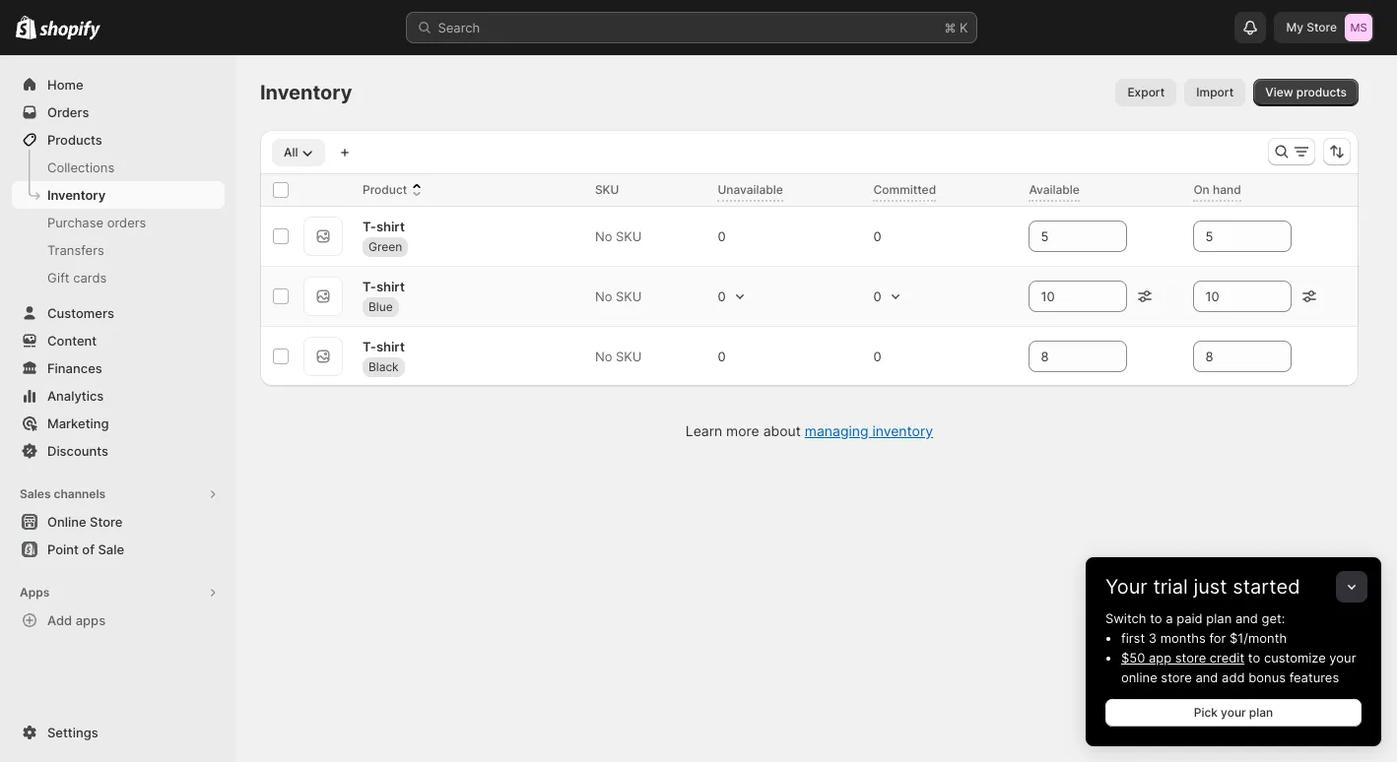 Task type: describe. For each thing, give the bounding box(es) containing it.
your trial just started button
[[1086, 558, 1382, 599]]

bonus
[[1249, 670, 1286, 686]]

started
[[1233, 576, 1301, 599]]

inventory inside 'inventory' link
[[47, 187, 106, 203]]

apps button
[[12, 580, 225, 607]]

credit
[[1210, 651, 1245, 666]]

paid
[[1177, 611, 1203, 627]]

analytics
[[47, 388, 104, 404]]

purchase orders link
[[12, 209, 225, 237]]

point
[[47, 542, 79, 558]]

on hand button
[[1194, 180, 1261, 200]]

customers
[[47, 306, 114, 321]]

on hand
[[1194, 182, 1242, 197]]

a
[[1166, 611, 1174, 627]]

online
[[1122, 670, 1158, 686]]

0 button for t-shirt green
[[710, 223, 754, 250]]

cards
[[73, 270, 107, 286]]

apps
[[76, 613, 106, 629]]

0 horizontal spatial to
[[1151, 611, 1163, 627]]

sales channels button
[[12, 481, 225, 509]]

committed
[[874, 182, 937, 197]]

product button
[[363, 180, 427, 200]]

get:
[[1262, 611, 1286, 627]]

view products link
[[1254, 79, 1359, 106]]

export button
[[1116, 79, 1177, 106]]

⌘
[[945, 20, 957, 35]]

store inside to customize your online store and add bonus features
[[1162, 670, 1193, 686]]

t-shirt green
[[363, 218, 405, 254]]

online
[[47, 515, 86, 530]]

about
[[764, 423, 801, 440]]

0 horizontal spatial your
[[1221, 706, 1247, 721]]

online store link
[[12, 509, 225, 536]]

discounts
[[47, 444, 108, 459]]

$50 app store credit
[[1122, 651, 1245, 666]]

point of sale
[[47, 542, 124, 558]]

your
[[1106, 576, 1148, 599]]

no sku for t-shirt blue
[[595, 289, 642, 305]]

no for t-shirt black
[[595, 349, 613, 365]]

orders
[[47, 104, 89, 120]]

your inside to customize your online store and add bonus features
[[1330, 651, 1357, 666]]

hand
[[1213, 182, 1242, 197]]

analytics link
[[12, 382, 225, 410]]

content link
[[12, 327, 225, 355]]

import button
[[1185, 79, 1246, 106]]

my
[[1287, 20, 1304, 35]]

0 button for t-shirt blue
[[710, 283, 754, 311]]

view products
[[1266, 85, 1347, 100]]

available
[[1030, 182, 1080, 197]]

products
[[47, 132, 102, 148]]

add apps button
[[12, 607, 225, 635]]

export
[[1128, 85, 1165, 100]]

on
[[1194, 182, 1210, 197]]

of
[[82, 542, 95, 558]]

transfers
[[47, 242, 104, 258]]

switch to a paid plan and get:
[[1106, 611, 1286, 627]]

green link
[[363, 237, 408, 257]]

all button
[[272, 139, 326, 167]]

app
[[1149, 651, 1172, 666]]

view
[[1266, 85, 1294, 100]]

0 vertical spatial store
[[1176, 651, 1207, 666]]

all
[[284, 145, 298, 160]]

t-shirt blue
[[363, 278, 405, 314]]

store for my store
[[1307, 20, 1338, 35]]

managing
[[805, 423, 869, 440]]

your trial just started
[[1106, 576, 1301, 599]]

settings link
[[12, 720, 225, 747]]

available button
[[1030, 180, 1100, 200]]

just
[[1194, 576, 1228, 599]]

product
[[363, 182, 407, 197]]

to inside to customize your online store and add bonus features
[[1249, 651, 1261, 666]]

blue link
[[363, 297, 399, 317]]

sku for t-shirt green
[[616, 229, 642, 244]]

committed button
[[874, 180, 956, 200]]

$50
[[1122, 651, 1146, 666]]

shopify image
[[40, 20, 101, 40]]

sales
[[20, 487, 51, 502]]

⌘ k
[[945, 20, 968, 35]]



Task type: locate. For each thing, give the bounding box(es) containing it.
2 vertical spatial 0
[[718, 349, 726, 365]]

sku button
[[595, 180, 639, 200]]

trial
[[1154, 576, 1189, 599]]

t-shirt link up blue
[[363, 276, 405, 296]]

learn more about managing inventory
[[686, 423, 934, 440]]

pick
[[1194, 706, 1218, 721]]

shirt inside t-shirt blue
[[376, 278, 405, 294]]

t-
[[363, 218, 376, 234], [363, 278, 376, 294], [363, 339, 376, 354]]

0 vertical spatial plan
[[1207, 611, 1232, 627]]

t-shirt link
[[363, 216, 405, 236], [363, 276, 405, 296], [363, 337, 405, 356]]

2 0 button from the top
[[710, 283, 754, 311]]

first 3 months for $1/month
[[1122, 631, 1288, 647]]

more
[[727, 423, 760, 440]]

t- inside t-shirt blue
[[363, 278, 376, 294]]

0 horizontal spatial and
[[1196, 670, 1219, 686]]

1 vertical spatial t-shirt link
[[363, 276, 405, 296]]

1 shirt from the top
[[376, 218, 405, 234]]

t-shirt link for t-shirt black
[[363, 337, 405, 356]]

0 vertical spatial and
[[1236, 611, 1259, 627]]

no sku for t-shirt black
[[595, 349, 642, 365]]

1 horizontal spatial to
[[1249, 651, 1261, 666]]

discounts link
[[12, 438, 225, 465]]

products link
[[12, 126, 225, 154]]

products
[[1297, 85, 1347, 100]]

shirt for t-shirt green
[[376, 218, 405, 234]]

inventory up purchase
[[47, 187, 106, 203]]

and for plan
[[1236, 611, 1259, 627]]

1 vertical spatial 0 button
[[710, 283, 754, 311]]

0 vertical spatial to
[[1151, 611, 1163, 627]]

and up $1/month
[[1236, 611, 1259, 627]]

your right pick
[[1221, 706, 1247, 721]]

marketing
[[47, 416, 109, 432]]

inventory up all dropdown button
[[260, 81, 352, 104]]

2 0 from the top
[[718, 289, 726, 305]]

online store button
[[0, 509, 237, 536]]

sku for t-shirt black
[[616, 349, 642, 365]]

0 button
[[710, 223, 754, 250], [710, 283, 754, 311], [710, 343, 754, 371]]

shirt up blue
[[376, 278, 405, 294]]

and inside to customize your online store and add bonus features
[[1196, 670, 1219, 686]]

3 shirt from the top
[[376, 339, 405, 354]]

shirt up black
[[376, 339, 405, 354]]

3 no sku from the top
[[595, 349, 642, 365]]

2 vertical spatial 0 button
[[710, 343, 754, 371]]

search
[[438, 20, 480, 35]]

add apps
[[47, 613, 106, 629]]

0 vertical spatial t-
[[363, 218, 376, 234]]

0 button for t-shirt black
[[710, 343, 754, 371]]

purchase orders
[[47, 215, 146, 231]]

2 vertical spatial t-shirt link
[[363, 337, 405, 356]]

your
[[1330, 651, 1357, 666], [1221, 706, 1247, 721]]

1 no from the top
[[595, 229, 613, 244]]

0 for t-shirt black
[[718, 349, 726, 365]]

store
[[1307, 20, 1338, 35], [90, 515, 123, 530]]

store inside button
[[90, 515, 123, 530]]

transfers link
[[12, 237, 225, 264]]

1 vertical spatial to
[[1249, 651, 1261, 666]]

0 horizontal spatial store
[[90, 515, 123, 530]]

0 vertical spatial 0 button
[[710, 223, 754, 250]]

sku for t-shirt blue
[[616, 289, 642, 305]]

0 for t-shirt green
[[718, 229, 726, 244]]

1 vertical spatial plan
[[1250, 706, 1274, 721]]

pick your plan link
[[1106, 700, 1362, 727]]

no
[[595, 229, 613, 244], [595, 289, 613, 305], [595, 349, 613, 365]]

1 vertical spatial shirt
[[376, 278, 405, 294]]

green
[[369, 239, 402, 254]]

to down $1/month
[[1249, 651, 1261, 666]]

1 vertical spatial store
[[1162, 670, 1193, 686]]

and
[[1236, 611, 1259, 627], [1196, 670, 1219, 686]]

managing inventory link
[[805, 423, 934, 440]]

collections link
[[12, 154, 225, 181]]

unavailable
[[718, 182, 784, 197]]

home
[[47, 77, 83, 93]]

my store image
[[1346, 14, 1373, 41]]

0 vertical spatial no sku
[[595, 229, 642, 244]]

months
[[1161, 631, 1206, 647]]

marketing link
[[12, 410, 225, 438]]

store down months
[[1176, 651, 1207, 666]]

0 vertical spatial shirt
[[376, 218, 405, 234]]

0 vertical spatial inventory
[[260, 81, 352, 104]]

t- for t-shirt black
[[363, 339, 376, 354]]

import
[[1197, 85, 1234, 100]]

t-shirt black
[[363, 339, 405, 374]]

1 vertical spatial your
[[1221, 706, 1247, 721]]

3 t- from the top
[[363, 339, 376, 354]]

orders
[[107, 215, 146, 231]]

t- up black
[[363, 339, 376, 354]]

1 vertical spatial no
[[595, 289, 613, 305]]

to customize your online store and add bonus features
[[1122, 651, 1357, 686]]

1 vertical spatial inventory
[[47, 187, 106, 203]]

1 vertical spatial store
[[90, 515, 123, 530]]

t-shirt link for t-shirt green
[[363, 216, 405, 236]]

k
[[960, 20, 968, 35]]

0 vertical spatial t-shirt link
[[363, 216, 405, 236]]

content
[[47, 333, 97, 349]]

sale
[[98, 542, 124, 558]]

1 0 button from the top
[[710, 223, 754, 250]]

t- up green at the left top of page
[[363, 218, 376, 234]]

shopify image
[[16, 16, 37, 39]]

3 no from the top
[[595, 349, 613, 365]]

inventory link
[[12, 181, 225, 209]]

t- inside t-shirt green
[[363, 218, 376, 234]]

shirt
[[376, 218, 405, 234], [376, 278, 405, 294], [376, 339, 405, 354]]

0 horizontal spatial inventory
[[47, 187, 106, 203]]

0 vertical spatial 0
[[718, 229, 726, 244]]

gift cards
[[47, 270, 107, 286]]

0
[[718, 229, 726, 244], [718, 289, 726, 305], [718, 349, 726, 365]]

to
[[1151, 611, 1163, 627], [1249, 651, 1261, 666]]

sku inside sku button
[[595, 182, 619, 197]]

store up sale
[[90, 515, 123, 530]]

0 vertical spatial store
[[1307, 20, 1338, 35]]

black
[[369, 359, 399, 374]]

2 vertical spatial shirt
[[376, 339, 405, 354]]

point of sale link
[[12, 536, 225, 564]]

store for online store
[[90, 515, 123, 530]]

1 vertical spatial no sku
[[595, 289, 642, 305]]

blue
[[369, 299, 393, 314]]

t- inside "t-shirt black"
[[363, 339, 376, 354]]

t- for t-shirt blue
[[363, 278, 376, 294]]

t-shirt link up green at the left top of page
[[363, 216, 405, 236]]

1 horizontal spatial and
[[1236, 611, 1259, 627]]

t- up blue
[[363, 278, 376, 294]]

purchase
[[47, 215, 104, 231]]

$1/month
[[1230, 631, 1288, 647]]

for
[[1210, 631, 1227, 647]]

1 vertical spatial t-
[[363, 278, 376, 294]]

1 0 from the top
[[718, 229, 726, 244]]

1 vertical spatial 0
[[718, 289, 726, 305]]

0 vertical spatial your
[[1330, 651, 1357, 666]]

finances
[[47, 361, 102, 377]]

shirt for t-shirt blue
[[376, 278, 405, 294]]

2 shirt from the top
[[376, 278, 405, 294]]

$50 app store credit link
[[1122, 651, 1245, 666]]

1 horizontal spatial plan
[[1250, 706, 1274, 721]]

sales channels
[[20, 487, 106, 502]]

1 horizontal spatial inventory
[[260, 81, 352, 104]]

shirt up green at the left top of page
[[376, 218, 405, 234]]

2 vertical spatial no
[[595, 349, 613, 365]]

unavailable button
[[718, 180, 803, 200]]

2 t- from the top
[[363, 278, 376, 294]]

add
[[47, 613, 72, 629]]

0 horizontal spatial plan
[[1207, 611, 1232, 627]]

0 vertical spatial no
[[595, 229, 613, 244]]

3 0 from the top
[[718, 349, 726, 365]]

2 vertical spatial t-
[[363, 339, 376, 354]]

1 vertical spatial and
[[1196, 670, 1219, 686]]

2 vertical spatial no sku
[[595, 349, 642, 365]]

no for t-shirt blue
[[595, 289, 613, 305]]

2 no from the top
[[595, 289, 613, 305]]

3
[[1149, 631, 1157, 647]]

collections
[[47, 160, 115, 175]]

and left add
[[1196, 670, 1219, 686]]

features
[[1290, 670, 1340, 686]]

1 t- from the top
[[363, 218, 376, 234]]

shirt for t-shirt black
[[376, 339, 405, 354]]

and for store
[[1196, 670, 1219, 686]]

3 t-shirt link from the top
[[363, 337, 405, 356]]

learn
[[686, 423, 723, 440]]

first
[[1122, 631, 1146, 647]]

shirt inside t-shirt green
[[376, 218, 405, 234]]

customers link
[[12, 300, 225, 327]]

2 no sku from the top
[[595, 289, 642, 305]]

my store
[[1287, 20, 1338, 35]]

to left 'a'
[[1151, 611, 1163, 627]]

plan down bonus
[[1250, 706, 1274, 721]]

settings
[[47, 726, 98, 741]]

t-shirt link up black
[[363, 337, 405, 356]]

1 t-shirt link from the top
[[363, 216, 405, 236]]

plan up for
[[1207, 611, 1232, 627]]

shirt inside "t-shirt black"
[[376, 339, 405, 354]]

orders link
[[12, 99, 225, 126]]

no for t-shirt green
[[595, 229, 613, 244]]

store
[[1176, 651, 1207, 666], [1162, 670, 1193, 686]]

1 horizontal spatial your
[[1330, 651, 1357, 666]]

t-shirt link for t-shirt blue
[[363, 276, 405, 296]]

channels
[[54, 487, 106, 502]]

1 horizontal spatial store
[[1307, 20, 1338, 35]]

no sku for t-shirt green
[[595, 229, 642, 244]]

2 t-shirt link from the top
[[363, 276, 405, 296]]

t- for t-shirt green
[[363, 218, 376, 234]]

your up features
[[1330, 651, 1357, 666]]

inventory
[[873, 423, 934, 440]]

store right my at the right of the page
[[1307, 20, 1338, 35]]

store down $50 app store credit 'link'
[[1162, 670, 1193, 686]]

online store
[[47, 515, 123, 530]]

gift cards link
[[12, 264, 225, 292]]

your trial just started element
[[1086, 609, 1382, 747]]

1 no sku from the top
[[595, 229, 642, 244]]

3 0 button from the top
[[710, 343, 754, 371]]



Task type: vqa. For each thing, say whether or not it's contained in the screenshot.
Payment Payment
no



